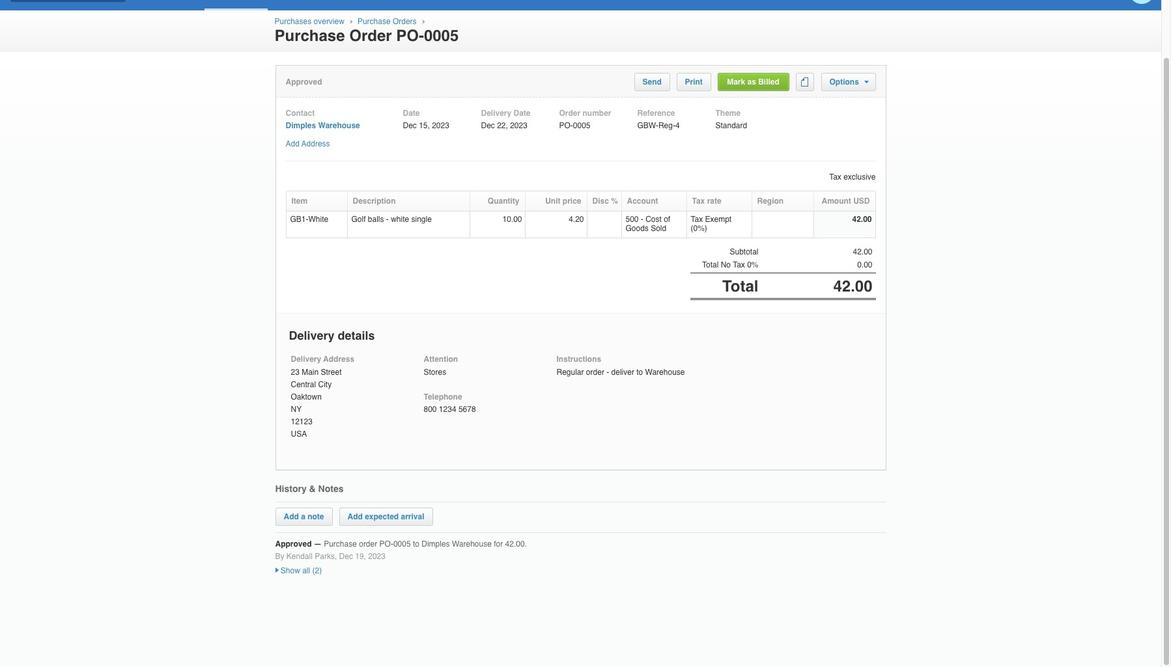 Task type: vqa. For each thing, say whether or not it's contained in the screenshot.
2023 inside "Delivery Date Dec 22, 2023"
yes



Task type: locate. For each thing, give the bounding box(es) containing it.
dec inside approved — purchase order po-0005 to dimples warehouse for 42.00. by kendall parks, dec 19, 2023
[[339, 552, 353, 562]]

order left number
[[559, 109, 581, 118]]

1 horizontal spatial 2023
[[432, 121, 450, 130]]

1 vertical spatial address
[[323, 355, 355, 364]]

dec left 15,
[[403, 121, 417, 130]]

0 vertical spatial purchase
[[358, 17, 391, 26]]

0%
[[747, 260, 759, 269]]

dimples down arrival
[[422, 540, 450, 549]]

0 horizontal spatial order
[[349, 27, 392, 45]]

2023
[[432, 121, 450, 130], [510, 121, 528, 130], [368, 552, 386, 562]]

1 horizontal spatial po-
[[396, 27, 424, 45]]

date up 15,
[[403, 109, 420, 118]]

tax rate
[[692, 196, 722, 206]]

2 horizontal spatial -
[[641, 215, 644, 224]]

address down dimples warehouse link
[[302, 140, 330, 149]]

delivery inside delivery date dec 22, 2023
[[481, 109, 512, 118]]

1 horizontal spatial dec
[[403, 121, 417, 130]]

mark
[[727, 78, 746, 87]]

0 vertical spatial po-
[[396, 27, 424, 45]]

0 vertical spatial approved
[[286, 78, 322, 87]]

2023 right 22,
[[510, 121, 528, 130]]

0 horizontal spatial dec
[[339, 552, 353, 562]]

add expected arrival button
[[348, 513, 425, 522]]

approved up 'kendall'
[[275, 540, 312, 549]]

0 horizontal spatial 2023
[[368, 552, 386, 562]]

%
[[611, 196, 618, 206]]

warehouse
[[318, 121, 360, 130], [645, 368, 685, 377], [452, 540, 492, 549]]

4.20
[[569, 215, 584, 224]]

1 vertical spatial approved
[[275, 540, 312, 549]]

to inside approved — purchase order po-0005 to dimples warehouse for 42.00. by kendall parks, dec 19, 2023
[[413, 540, 420, 549]]

0 vertical spatial 0005
[[424, 27, 459, 45]]

usa
[[291, 430, 307, 439]]

print button
[[685, 78, 703, 87]]

2 horizontal spatial 2023
[[510, 121, 528, 130]]

purchases overview link
[[275, 17, 345, 26]]

2 vertical spatial 42.00
[[834, 277, 873, 296]]

approved up contact
[[286, 78, 322, 87]]

add down contact
[[286, 140, 300, 149]]

date left order number po-0005
[[514, 109, 531, 118]]

0 vertical spatial to
[[637, 368, 643, 377]]

tax up (0%)
[[691, 215, 703, 224]]

region
[[757, 196, 784, 206]]

orders
[[393, 17, 417, 26]]

unit price
[[545, 196, 582, 206]]

to
[[637, 368, 643, 377], [413, 540, 420, 549]]

0 horizontal spatial dimples
[[286, 121, 316, 130]]

1 vertical spatial delivery
[[289, 329, 335, 342]]

2023 right 15,
[[432, 121, 450, 130]]

golf balls - white single
[[352, 215, 432, 224]]

tax for tax exempt (0%)
[[691, 215, 703, 224]]

0 vertical spatial order
[[586, 368, 605, 377]]

42.00 up 0.00
[[853, 247, 873, 256]]

usd
[[854, 196, 870, 206]]

0 horizontal spatial warehouse
[[318, 121, 360, 130]]

street
[[321, 368, 342, 377]]

2023 right the 19,
[[368, 552, 386, 562]]

0 vertical spatial warehouse
[[318, 121, 360, 130]]

0 vertical spatial delivery
[[481, 109, 512, 118]]

1234
[[439, 405, 456, 414]]

delivery
[[481, 109, 512, 118], [289, 329, 335, 342], [291, 355, 321, 364]]

42.00 down 0.00
[[834, 277, 873, 296]]

add left a
[[284, 513, 299, 522]]

add left expected
[[348, 513, 363, 522]]

tax for tax rate
[[692, 196, 705, 206]]

kendall
[[287, 552, 313, 562]]

date inside delivery date dec 22, 2023
[[514, 109, 531, 118]]

delivery date dec 22, 2023
[[481, 109, 531, 130]]

1 vertical spatial total
[[723, 277, 759, 296]]

options button
[[830, 78, 869, 87]]

date inside date dec 15, 2023
[[403, 109, 420, 118]]

0 horizontal spatial po-
[[380, 540, 393, 549]]

1 horizontal spatial total
[[723, 277, 759, 296]]

1 horizontal spatial warehouse
[[452, 540, 492, 549]]

0 horizontal spatial order
[[359, 540, 377, 549]]

order
[[349, 27, 392, 45], [559, 109, 581, 118]]

purchase orders
[[358, 17, 417, 26]]

2 horizontal spatial warehouse
[[645, 368, 685, 377]]

0005 for purchase order po-0005
[[424, 27, 459, 45]]

warehouse up "add address"
[[318, 121, 360, 130]]

dimples
[[286, 121, 316, 130], [422, 540, 450, 549]]

1 vertical spatial 42.00
[[853, 247, 873, 256]]

parks,
[[315, 552, 337, 562]]

2 vertical spatial purchase
[[324, 540, 357, 549]]

notes
[[318, 484, 344, 494]]

warehouse inside approved — purchase order po-0005 to dimples warehouse for 42.00. by kendall parks, dec 19, 2023
[[452, 540, 492, 549]]

1 vertical spatial dimples
[[422, 540, 450, 549]]

-
[[386, 215, 389, 224], [641, 215, 644, 224], [607, 368, 609, 377]]

note
[[308, 513, 324, 522]]

0005
[[424, 27, 459, 45], [573, 121, 591, 130], [393, 540, 411, 549]]

order down purchase orders
[[349, 27, 392, 45]]

1 vertical spatial order
[[559, 109, 581, 118]]

1 vertical spatial po-
[[559, 121, 573, 130]]

42.00 down usd
[[853, 215, 872, 224]]

1 horizontal spatial order
[[586, 368, 605, 377]]

dec left 22,
[[481, 121, 495, 130]]

15,
[[419, 121, 430, 130]]

warehouse right deliver
[[645, 368, 685, 377]]

approved for approved — purchase order po-0005 to dimples warehouse for 42.00. by kendall parks, dec 19, 2023
[[275, 540, 312, 549]]

approved — purchase order po-0005 to dimples warehouse for 42.00. by kendall parks, dec 19, 2023
[[275, 540, 527, 562]]

add a note
[[284, 513, 324, 522]]

deliver
[[612, 368, 635, 377]]

a
[[301, 513, 305, 522]]

attention stores
[[424, 355, 458, 377]]

—
[[314, 540, 322, 549]]

main
[[302, 368, 319, 377]]

total left no
[[702, 260, 719, 269]]

0 vertical spatial total
[[702, 260, 719, 269]]

white
[[391, 215, 409, 224]]

dec
[[403, 121, 417, 130], [481, 121, 495, 130], [339, 552, 353, 562]]

500
[[626, 215, 639, 224]]

0 horizontal spatial total
[[702, 260, 719, 269]]

10.00
[[503, 215, 522, 224]]

4
[[676, 121, 680, 130]]

0 horizontal spatial -
[[386, 215, 389, 224]]

0005 inside order number po-0005
[[573, 121, 591, 130]]

approved inside approved — purchase order po-0005 to dimples warehouse for 42.00. by kendall parks, dec 19, 2023
[[275, 540, 312, 549]]

purchases overview
[[275, 17, 345, 26]]

date
[[403, 109, 420, 118], [514, 109, 531, 118]]

delivery address 23 main street central city oaktown ny 12123 usa
[[291, 355, 355, 439]]

po- right delivery date dec 22, 2023
[[559, 121, 573, 130]]

dec inside delivery date dec 22, 2023
[[481, 121, 495, 130]]

800
[[424, 405, 437, 414]]

2 vertical spatial po-
[[380, 540, 393, 549]]

po- inside order number po-0005
[[559, 121, 573, 130]]

by
[[275, 552, 284, 562]]

to down arrival
[[413, 540, 420, 549]]

delivery inside delivery address 23 main street central city oaktown ny 12123 usa
[[291, 355, 321, 364]]

1 vertical spatial order
[[359, 540, 377, 549]]

purchase down purchases overview "link"
[[275, 27, 345, 45]]

to right deliver
[[637, 368, 643, 377]]

number
[[583, 109, 612, 118]]

delivery for delivery address 23 main street central city oaktown ny 12123 usa
[[291, 355, 321, 364]]

add address
[[286, 140, 330, 149]]

2 date from the left
[[514, 109, 531, 118]]

address inside delivery address 23 main street central city oaktown ny 12123 usa
[[323, 355, 355, 364]]

order
[[586, 368, 605, 377], [359, 540, 377, 549]]

1 horizontal spatial -
[[607, 368, 609, 377]]

2 horizontal spatial dec
[[481, 121, 495, 130]]

warehouse left for
[[452, 540, 492, 549]]

order inside order number po-0005
[[559, 109, 581, 118]]

2023 inside approved — purchase order po-0005 to dimples warehouse for 42.00. by kendall parks, dec 19, 2023
[[368, 552, 386, 562]]

1 vertical spatial 0005
[[573, 121, 591, 130]]

1 horizontal spatial to
[[637, 368, 643, 377]]

white
[[309, 215, 329, 224]]

exclusive
[[844, 172, 876, 182]]

2023 inside date dec 15, 2023
[[432, 121, 450, 130]]

show all (2)
[[279, 567, 322, 576]]

po-
[[396, 27, 424, 45], [559, 121, 573, 130], [380, 540, 393, 549]]

- right balls
[[386, 215, 389, 224]]

central
[[291, 380, 316, 389]]

23
[[291, 368, 300, 377]]

order down instructions
[[586, 368, 605, 377]]

2 vertical spatial warehouse
[[452, 540, 492, 549]]

tax inside tax exempt (0%)
[[691, 215, 703, 224]]

1 horizontal spatial order
[[559, 109, 581, 118]]

order inside approved — purchase order po-0005 to dimples warehouse for 42.00. by kendall parks, dec 19, 2023
[[359, 540, 377, 549]]

1 horizontal spatial date
[[514, 109, 531, 118]]

purchase up purchase order po-0005 at the left top of the page
[[358, 17, 391, 26]]

2 vertical spatial 0005
[[393, 540, 411, 549]]

for
[[494, 540, 503, 549]]

1 vertical spatial warehouse
[[645, 368, 685, 377]]

add for add address
[[286, 140, 300, 149]]

- right "500"
[[641, 215, 644, 224]]

total down total no tax 0%
[[723, 277, 759, 296]]

0 vertical spatial address
[[302, 140, 330, 149]]

1 vertical spatial to
[[413, 540, 420, 549]]

1 vertical spatial purchase
[[275, 27, 345, 45]]

order inside instructions regular order - deliver to warehouse
[[586, 368, 605, 377]]

order up the 19,
[[359, 540, 377, 549]]

tax
[[830, 172, 842, 182], [692, 196, 705, 206], [691, 215, 703, 224], [733, 260, 745, 269]]

address up street at the bottom of page
[[323, 355, 355, 364]]

po- down add expected arrival
[[380, 540, 393, 549]]

stores
[[424, 368, 446, 377]]

tax up amount
[[830, 172, 842, 182]]

purchase
[[358, 17, 391, 26], [275, 27, 345, 45], [324, 540, 357, 549]]

0005 inside approved — purchase order po-0005 to dimples warehouse for 42.00. by kendall parks, dec 19, 2023
[[393, 540, 411, 549]]

1 date from the left
[[403, 109, 420, 118]]

0 horizontal spatial to
[[413, 540, 420, 549]]

po- down orders
[[396, 27, 424, 45]]

history
[[275, 484, 307, 494]]

0 horizontal spatial 0005
[[393, 540, 411, 549]]

2 horizontal spatial 0005
[[573, 121, 591, 130]]

0 horizontal spatial date
[[403, 109, 420, 118]]

approved
[[286, 78, 322, 87], [275, 540, 312, 549]]

tax left rate on the top right
[[692, 196, 705, 206]]

dec left the 19,
[[339, 552, 353, 562]]

oaktown
[[291, 393, 322, 402]]

1 horizontal spatial dimples
[[422, 540, 450, 549]]

- left deliver
[[607, 368, 609, 377]]

purchase up parks,
[[324, 540, 357, 549]]

po- for order
[[396, 27, 424, 45]]

1 horizontal spatial 0005
[[424, 27, 459, 45]]

subtotal
[[730, 247, 759, 256]]

purchase for purchase orders
[[358, 17, 391, 26]]

add
[[286, 140, 300, 149], [284, 513, 299, 522], [348, 513, 363, 522]]

2 vertical spatial delivery
[[291, 355, 321, 364]]

dimples down contact
[[286, 121, 316, 130]]

2 horizontal spatial po-
[[559, 121, 573, 130]]



Task type: describe. For each thing, give the bounding box(es) containing it.
42.00 for total
[[834, 277, 873, 296]]

total for total no tax 0%
[[702, 260, 719, 269]]

disc
[[593, 196, 609, 206]]

date dec 15, 2023
[[403, 109, 450, 130]]

purchase orders link
[[358, 17, 417, 26]]

quantity
[[488, 196, 520, 206]]

add a note button
[[284, 513, 324, 522]]

order number po-0005
[[559, 109, 612, 130]]

tax for tax exclusive
[[830, 172, 842, 182]]

show
[[281, 567, 300, 576]]

0 vertical spatial dimples
[[286, 121, 316, 130]]

reference gbw-reg-4
[[638, 109, 680, 130]]

2023 inside delivery date dec 22, 2023
[[510, 121, 528, 130]]

warehouse inside instructions regular order - deliver to warehouse
[[645, 368, 685, 377]]

balls
[[368, 215, 384, 224]]

reg-
[[659, 121, 676, 130]]

12123
[[291, 418, 313, 427]]

22,
[[497, 121, 508, 130]]

amount usd
[[822, 196, 870, 206]]

amount
[[822, 196, 852, 206]]

regular
[[557, 368, 584, 377]]

all
[[302, 567, 310, 576]]

el image
[[810, 78, 813, 87]]

approved for approved
[[286, 78, 322, 87]]

add for add a note
[[284, 513, 299, 522]]

delivery details
[[289, 329, 375, 342]]

0 vertical spatial 42.00
[[853, 215, 872, 224]]

as
[[748, 78, 756, 87]]

dimples warehouse link
[[286, 121, 360, 130]]

purchase order po-0005
[[275, 27, 459, 45]]

delivery for delivery details
[[289, 329, 335, 342]]

to inside instructions regular order - deliver to warehouse
[[637, 368, 643, 377]]

tax exempt (0%)
[[691, 215, 732, 233]]

5678
[[459, 405, 476, 414]]

po- for number
[[559, 121, 573, 130]]

description
[[353, 196, 396, 206]]

instructions
[[557, 355, 602, 364]]

po- inside approved — purchase order po-0005 to dimples warehouse for 42.00. by kendall parks, dec 19, 2023
[[380, 540, 393, 549]]

purchase inside approved — purchase order po-0005 to dimples warehouse for 42.00. by kendall parks, dec 19, 2023
[[324, 540, 357, 549]]

unit
[[545, 196, 561, 206]]

&
[[309, 484, 316, 494]]

(2)
[[312, 567, 322, 576]]

telephone 800 1234 5678
[[424, 393, 476, 414]]

total no tax 0%
[[702, 260, 759, 269]]

tax exclusive
[[830, 172, 876, 182]]

tax right no
[[733, 260, 745, 269]]

single
[[412, 215, 432, 224]]

delivery for delivery date dec 22, 2023
[[481, 109, 512, 118]]

golf
[[352, 215, 366, 224]]

billed
[[759, 78, 780, 87]]

options
[[830, 78, 859, 87]]

19,
[[355, 552, 366, 562]]

price
[[563, 196, 582, 206]]

attention
[[424, 355, 458, 364]]

add for add expected arrival
[[348, 513, 363, 522]]

sold
[[651, 224, 667, 233]]

overview
[[314, 17, 345, 26]]

ny
[[291, 405, 302, 414]]

address for delivery address 23 main street central city oaktown ny 12123 usa
[[323, 355, 355, 364]]

city
[[318, 380, 332, 389]]

add expected arrival
[[348, 513, 425, 522]]

exempt
[[705, 215, 732, 224]]

42.00.
[[505, 540, 527, 549]]

disc %
[[593, 196, 618, 206]]

send button
[[643, 78, 662, 87]]

42.00 for subtotal
[[853, 247, 873, 256]]

gb1-white
[[290, 215, 329, 224]]

gbw-
[[638, 121, 659, 130]]

0 vertical spatial order
[[349, 27, 392, 45]]

- inside 500 - cost of goods sold
[[641, 215, 644, 224]]

purchase for purchase order po-0005
[[275, 27, 345, 45]]

total for total
[[723, 277, 759, 296]]

dec inside date dec 15, 2023
[[403, 121, 417, 130]]

theme standard
[[716, 109, 748, 130]]

(0%)
[[691, 224, 708, 233]]

gb1-
[[290, 215, 309, 224]]

standard
[[716, 121, 748, 130]]

of
[[664, 215, 671, 224]]

account
[[627, 196, 658, 206]]

mark as billed button
[[727, 78, 780, 87]]

expected
[[365, 513, 399, 522]]

contact
[[286, 109, 315, 118]]

dimples warehouse
[[286, 121, 360, 130]]

dimples inside approved — purchase order po-0005 to dimples warehouse for 42.00. by kendall parks, dec 19, 2023
[[422, 540, 450, 549]]

0.00
[[858, 260, 873, 269]]

telephone
[[424, 393, 462, 402]]

0005 for order number po-0005
[[573, 121, 591, 130]]

item
[[292, 196, 308, 206]]

reference
[[638, 109, 675, 118]]

address for add address
[[302, 140, 330, 149]]

instructions regular order - deliver to warehouse
[[557, 355, 685, 377]]

500 - cost of goods sold
[[626, 215, 671, 233]]

goods
[[626, 224, 649, 233]]

- inside instructions regular order - deliver to warehouse
[[607, 368, 609, 377]]

add address link
[[286, 140, 330, 149]]

cost
[[646, 215, 662, 224]]

rate
[[707, 196, 722, 206]]



